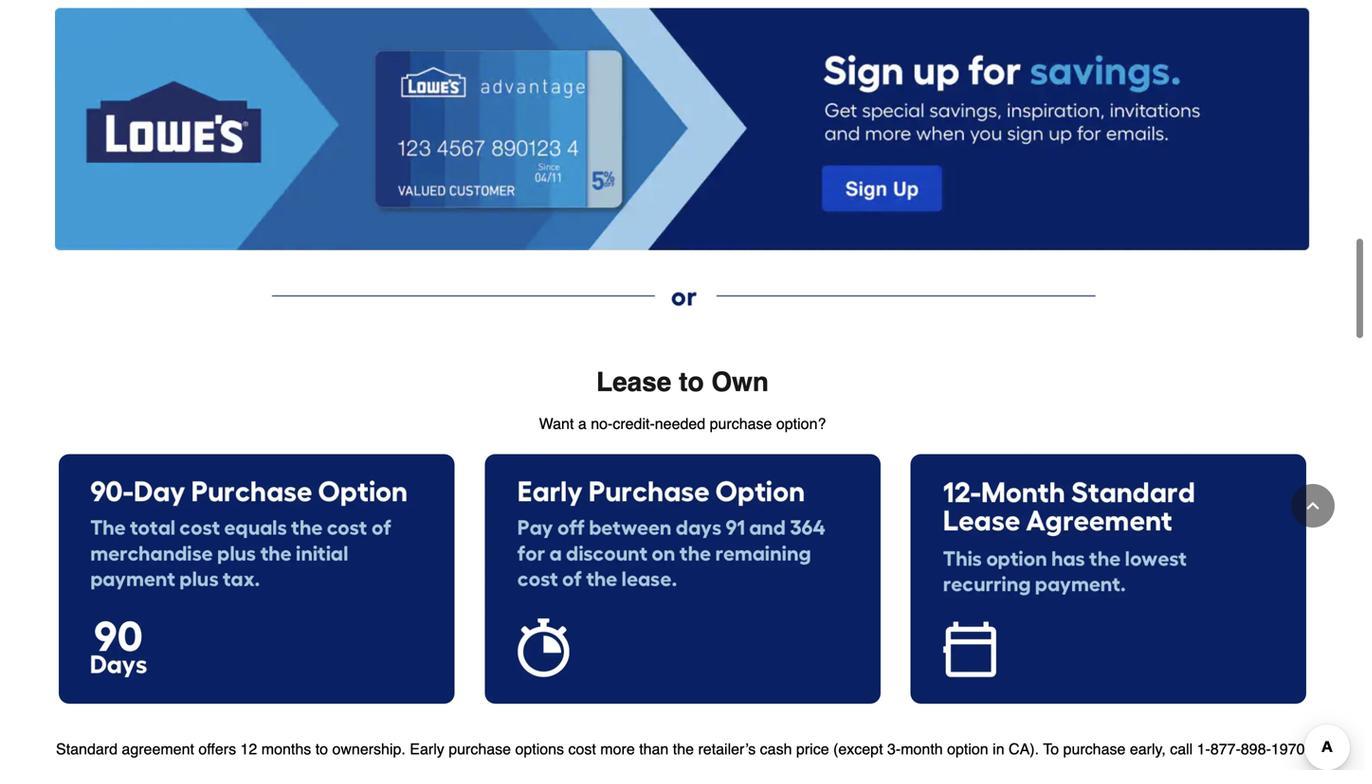 Task type: locate. For each thing, give the bounding box(es) containing it.
1970.
[[1271, 741, 1309, 758]]

a
[[578, 415, 587, 433]]

scroll to top element
[[1291, 484, 1335, 528]]

more
[[600, 741, 635, 758]]

agreement
[[122, 741, 194, 758]]

0 horizontal spatial to
[[315, 741, 328, 758]]

to right months
[[315, 741, 328, 758]]

options
[[515, 741, 564, 758]]

cash
[[760, 741, 792, 758]]

purchase down own
[[710, 415, 772, 433]]

chevron up image
[[1304, 497, 1322, 516]]

lease to own
[[596, 367, 769, 398]]

early purchase option. pay off between days 91 and 364 for discount on remaining cost of the lease. image
[[485, 455, 880, 704]]

call
[[1170, 741, 1193, 758]]

needed
[[655, 415, 705, 433]]

2 horizontal spatial purchase
[[1063, 741, 1126, 758]]

877-
[[1210, 741, 1241, 758]]

to
[[679, 367, 704, 398], [315, 741, 328, 758]]

cost
[[568, 741, 596, 758]]

or. image
[[55, 281, 1310, 311]]

than
[[639, 741, 669, 758]]

1 horizontal spatial to
[[679, 367, 704, 398]]

12
[[240, 741, 257, 758]]

purchase right early
[[449, 741, 511, 758]]

12-month standard lease agreement. this option has the lowest recurring payment. image
[[911, 455, 1306, 704]]

purchase right to
[[1063, 741, 1126, 758]]

to up want a no-credit-needed purchase option?
[[679, 367, 704, 398]]

to
[[1043, 741, 1059, 758]]

standard
[[56, 741, 118, 758]]

want a no-credit-needed purchase option?
[[539, 415, 826, 433]]

90-day purchase option. the total cost equals the cost of merchandise plus initial payment plus tax. image
[[59, 455, 454, 704]]

the
[[673, 741, 694, 758]]

in
[[993, 741, 1005, 758]]

purchase
[[710, 415, 772, 433], [449, 741, 511, 758], [1063, 741, 1126, 758]]

early
[[410, 741, 444, 758]]



Task type: vqa. For each thing, say whether or not it's contained in the screenshot.
Option?
yes



Task type: describe. For each thing, give the bounding box(es) containing it.
lease
[[596, 367, 672, 398]]

0 horizontal spatial purchase
[[449, 741, 511, 758]]

months
[[261, 741, 311, 758]]

ownership.
[[332, 741, 406, 758]]

no-
[[591, 415, 613, 433]]

1 horizontal spatial purchase
[[710, 415, 772, 433]]

ca).
[[1009, 741, 1039, 758]]

standard agreement offers 12 months to ownership. early purchase options cost more than the retailer's cash price (except 3-month option in ca). to purchase early, call 1-877-898-1970.
[[56, 741, 1309, 758]]

month
[[901, 741, 943, 758]]

1-
[[1197, 741, 1210, 758]]

sign up for savings. get special savings, inspiration and invitations when you sign up for emails. image
[[55, 8, 1310, 251]]

early,
[[1130, 741, 1166, 758]]

(except
[[833, 741, 883, 758]]

own
[[711, 367, 769, 398]]

want
[[539, 415, 574, 433]]

0 vertical spatial to
[[679, 367, 704, 398]]

credit-
[[613, 415, 655, 433]]

3-
[[887, 741, 901, 758]]

option
[[947, 741, 988, 758]]

offers
[[198, 741, 236, 758]]

898-
[[1241, 741, 1271, 758]]

1 vertical spatial to
[[315, 741, 328, 758]]

retailer's
[[698, 741, 756, 758]]

price
[[796, 741, 829, 758]]

option?
[[776, 415, 826, 433]]



